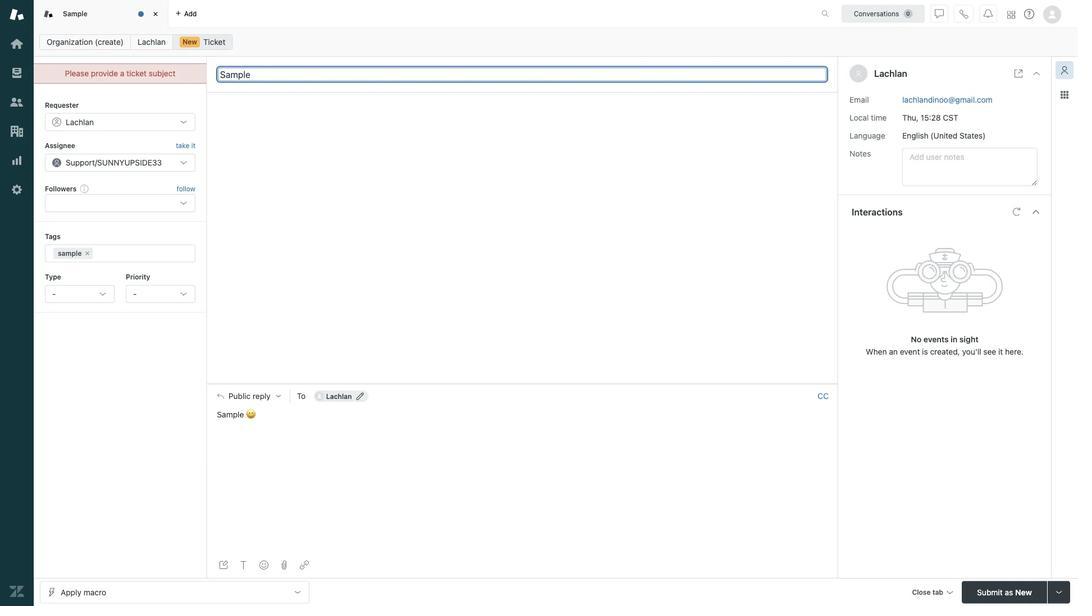 Task type: describe. For each thing, give the bounding box(es) containing it.
please provide a ticket subject
[[65, 69, 176, 78]]

view more details image
[[1015, 69, 1024, 78]]

format text image
[[239, 561, 248, 570]]

1 vertical spatial new
[[1016, 588, 1033, 598]]

lachlandinoo@gmail.com image
[[315, 392, 324, 401]]

- button for priority
[[126, 285, 196, 303]]

close image
[[150, 8, 161, 20]]

followers element
[[45, 195, 196, 213]]

assignee
[[45, 142, 75, 150]]

user image
[[857, 71, 861, 77]]

macro
[[84, 588, 106, 598]]

public
[[229, 392, 251, 401]]

here.
[[1006, 347, 1024, 357]]

zendesk support image
[[10, 7, 24, 22]]

subject
[[149, 69, 176, 78]]

created,
[[931, 347, 961, 357]]

requester
[[45, 101, 79, 109]]

sample
[[58, 250, 82, 258]]

get help image
[[1025, 9, 1035, 19]]

lachlan right the lachlandinoo@gmail.com image
[[326, 393, 352, 401]]

😀️
[[246, 410, 254, 420]]

type
[[45, 273, 61, 281]]

apply
[[61, 588, 81, 598]]

cc button
[[818, 392, 829, 402]]

to
[[297, 392, 306, 401]]

main element
[[0, 0, 34, 607]]

please
[[65, 69, 89, 78]]

it inside button
[[191, 142, 196, 150]]

/
[[95, 158, 97, 167]]

an
[[890, 347, 898, 357]]

add attachment image
[[280, 561, 289, 570]]

conversations button
[[842, 5, 925, 23]]

take it
[[176, 142, 196, 150]]

15:28
[[921, 113, 942, 122]]

notifications image
[[984, 9, 993, 18]]

close tab button
[[908, 582, 958, 606]]

lachlan link
[[130, 34, 173, 50]]

submit as new
[[978, 588, 1033, 598]]

reporting image
[[10, 153, 24, 168]]

follow
[[177, 185, 196, 193]]

in
[[951, 335, 958, 344]]

cst
[[944, 113, 959, 122]]

notes
[[850, 149, 872, 158]]

ticket
[[203, 37, 226, 47]]

close image
[[1033, 69, 1042, 78]]

tags
[[45, 233, 61, 241]]

assignee element
[[45, 154, 196, 172]]

language
[[850, 131, 886, 140]]

requester element
[[45, 113, 196, 131]]

public reply button
[[207, 385, 290, 409]]

event
[[901, 347, 921, 357]]

lachlandinoo@gmail.com
[[903, 95, 993, 104]]

zendesk image
[[10, 585, 24, 600]]

insert emojis image
[[260, 561, 269, 570]]

thu,
[[903, 113, 919, 122]]

it inside no events in sight when an event is created, you'll see it here.
[[999, 347, 1004, 357]]

add button
[[169, 0, 204, 28]]

no
[[912, 335, 922, 344]]

cc
[[818, 392, 829, 401]]

organization (create)
[[47, 37, 124, 47]]

new inside secondary element
[[183, 38, 197, 46]]

views image
[[10, 66, 24, 80]]

provide
[[91, 69, 118, 78]]

close tab
[[913, 589, 944, 597]]

sunnyupside33
[[97, 158, 162, 167]]

remove image
[[84, 250, 91, 257]]

no events in sight when an event is created, you'll see it here.
[[867, 335, 1024, 357]]

minimize composer image
[[518, 380, 527, 389]]

- button for type
[[45, 285, 115, 303]]



Task type: vqa. For each thing, say whether or not it's contained in the screenshot.
Close icon within the New ticket tab
no



Task type: locate. For each thing, give the bounding box(es) containing it.
see
[[984, 347, 997, 357]]

conversations
[[854, 10, 900, 18]]

is
[[923, 347, 929, 357]]

local
[[850, 113, 869, 122]]

user image
[[856, 70, 863, 77]]

- button down type
[[45, 285, 115, 303]]

- button down priority
[[126, 285, 196, 303]]

1 - from the left
[[52, 290, 56, 299]]

a
[[120, 69, 124, 78]]

sample up organization
[[63, 10, 88, 18]]

lachlan inside requester element
[[66, 117, 94, 127]]

add
[[184, 10, 197, 18]]

0 horizontal spatial it
[[191, 142, 196, 150]]

new
[[183, 38, 197, 46], [1016, 588, 1033, 598]]

take it button
[[176, 140, 196, 152]]

you'll
[[963, 347, 982, 357]]

draft mode image
[[219, 561, 228, 570]]

new right as
[[1016, 588, 1033, 598]]

info on adding followers image
[[80, 184, 89, 193]]

lachlan right user image
[[875, 68, 908, 79]]

Subject field
[[218, 68, 827, 81]]

organizations image
[[10, 124, 24, 139]]

edit user image
[[357, 393, 364, 401]]

- down type
[[52, 290, 56, 299]]

0 horizontal spatial sample
[[63, 10, 88, 18]]

sight
[[960, 335, 979, 344]]

lachlan down requester
[[66, 117, 94, 127]]

interactions
[[852, 207, 903, 217]]

ticket
[[127, 69, 147, 78]]

follow button
[[177, 184, 196, 194]]

customers image
[[10, 95, 24, 110]]

sample for sample 😀️
[[217, 410, 244, 420]]

lachlan
[[138, 37, 166, 47], [875, 68, 908, 79], [66, 117, 94, 127], [326, 393, 352, 401]]

english
[[903, 131, 929, 140]]

english (united states)
[[903, 131, 986, 140]]

take
[[176, 142, 190, 150]]

thu, 15:28 cst
[[903, 113, 959, 122]]

1 horizontal spatial -
[[133, 290, 137, 299]]

displays possible ticket submission types image
[[1055, 589, 1064, 598]]

when
[[867, 347, 888, 357]]

public reply
[[229, 392, 271, 401]]

events
[[924, 335, 949, 344]]

1 vertical spatial it
[[999, 347, 1004, 357]]

0 horizontal spatial new
[[183, 38, 197, 46]]

it
[[191, 142, 196, 150], [999, 347, 1004, 357]]

- button
[[45, 285, 115, 303], [126, 285, 196, 303]]

- for type
[[52, 290, 56, 299]]

apps image
[[1061, 90, 1070, 99]]

(create)
[[95, 37, 124, 47]]

- for priority
[[133, 290, 137, 299]]

1 horizontal spatial it
[[999, 347, 1004, 357]]

sample inside tab
[[63, 10, 88, 18]]

zendesk products image
[[1008, 11, 1016, 19]]

tabs tab list
[[34, 0, 810, 28]]

submit
[[978, 588, 1003, 598]]

(united
[[931, 131, 958, 140]]

get started image
[[10, 37, 24, 51]]

it right take
[[191, 142, 196, 150]]

add link (cmd k) image
[[300, 561, 309, 570]]

Add user notes text field
[[903, 148, 1038, 186]]

apply macro
[[61, 588, 106, 598]]

followers
[[45, 185, 77, 193]]

admin image
[[10, 183, 24, 197]]

customer context image
[[1061, 66, 1070, 75]]

2 - button from the left
[[126, 285, 196, 303]]

it right "see"
[[999, 347, 1004, 357]]

sample for sample
[[63, 10, 88, 18]]

priority
[[126, 273, 150, 281]]

close
[[913, 589, 931, 597]]

0 vertical spatial sample
[[63, 10, 88, 18]]

- down priority
[[133, 290, 137, 299]]

secondary element
[[34, 31, 1079, 53]]

new left ticket
[[183, 38, 197, 46]]

1 horizontal spatial sample
[[217, 410, 244, 420]]

2 - from the left
[[133, 290, 137, 299]]

0 horizontal spatial - button
[[45, 285, 115, 303]]

organization
[[47, 37, 93, 47]]

sample
[[63, 10, 88, 18], [217, 410, 244, 420]]

button displays agent's chat status as invisible. image
[[936, 9, 945, 18]]

1 vertical spatial sample
[[217, 410, 244, 420]]

organization (create) button
[[39, 34, 131, 50]]

sample inside text box
[[217, 410, 244, 420]]

local time
[[850, 113, 887, 122]]

1 - button from the left
[[45, 285, 115, 303]]

email
[[850, 95, 870, 104]]

states)
[[960, 131, 986, 140]]

0 vertical spatial it
[[191, 142, 196, 150]]

time
[[872, 113, 887, 122]]

support
[[66, 158, 95, 167]]

Public reply composer text field
[[212, 409, 833, 432]]

0 vertical spatial new
[[183, 38, 197, 46]]

sample tab
[[34, 0, 169, 28]]

sample 😀️
[[217, 410, 254, 420]]

as
[[1006, 588, 1014, 598]]

1 horizontal spatial - button
[[126, 285, 196, 303]]

reply
[[253, 392, 271, 401]]

0 horizontal spatial -
[[52, 290, 56, 299]]

sample left 😀️ on the left bottom of page
[[217, 410, 244, 420]]

lachlan inside secondary element
[[138, 37, 166, 47]]

support / sunnyupside33
[[66, 158, 162, 167]]

1 horizontal spatial new
[[1016, 588, 1033, 598]]

lachlan down close icon
[[138, 37, 166, 47]]

tab
[[933, 589, 944, 597]]

-
[[52, 290, 56, 299], [133, 290, 137, 299]]



